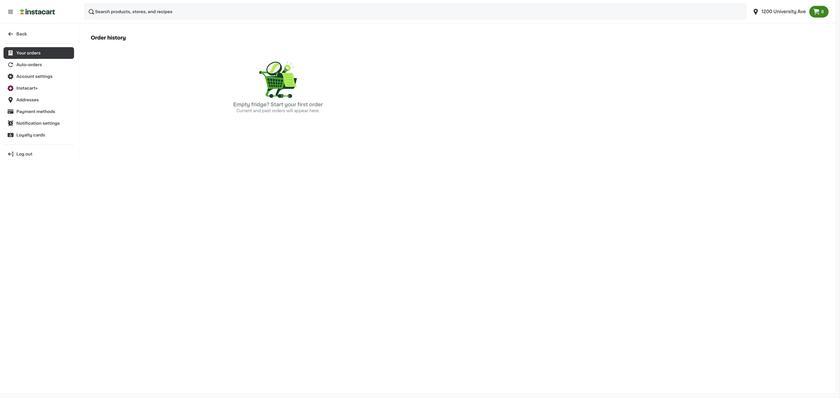 Task type: vqa. For each thing, say whether or not it's contained in the screenshot.
8 button
yes



Task type: locate. For each thing, give the bounding box(es) containing it.
orders inside auto-orders link
[[28, 63, 42, 67]]

start
[[271, 102, 284, 107]]

history
[[107, 35, 126, 40]]

addresses
[[16, 98, 39, 102]]

None search field
[[84, 4, 747, 20]]

addresses link
[[4, 94, 74, 106]]

your orders
[[16, 51, 41, 55]]

first
[[298, 102, 308, 107]]

settings
[[35, 74, 53, 79], [43, 121, 60, 125]]

0 vertical spatial settings
[[35, 74, 53, 79]]

orders down start
[[272, 109, 286, 113]]

notification
[[16, 121, 42, 125]]

ave
[[798, 9, 807, 14]]

account
[[16, 74, 34, 79]]

0 vertical spatial orders
[[27, 51, 41, 55]]

methods
[[36, 110, 55, 114]]

auto-
[[16, 63, 28, 67]]

settings down methods
[[43, 121, 60, 125]]

1 vertical spatial settings
[[43, 121, 60, 125]]

notification settings link
[[4, 118, 74, 129]]

log out link
[[4, 148, 74, 160]]

orders for your orders
[[27, 51, 41, 55]]

auto-orders link
[[4, 59, 74, 71]]

orders up auto-orders
[[27, 51, 41, 55]]

1 vertical spatial orders
[[28, 63, 42, 67]]

payment
[[16, 110, 35, 114]]

order history
[[91, 35, 126, 40]]

instacart logo image
[[20, 8, 55, 15]]

orders inside your orders 'link'
[[27, 51, 41, 55]]

2 vertical spatial orders
[[272, 109, 286, 113]]

8 button
[[810, 6, 830, 18]]

payment methods link
[[4, 106, 74, 118]]

and
[[253, 109, 261, 113]]

orders
[[27, 51, 41, 55], [28, 63, 42, 67], [272, 109, 286, 113]]

notification settings
[[16, 121, 60, 125]]

1200
[[762, 9, 773, 14]]

settings down auto-orders link
[[35, 74, 53, 79]]

orders up account settings
[[28, 63, 42, 67]]

order
[[309, 102, 323, 107]]



Task type: describe. For each thing, give the bounding box(es) containing it.
1200 university ave
[[762, 9, 807, 14]]

log
[[16, 152, 24, 156]]

here.
[[310, 109, 320, 113]]

back
[[16, 32, 27, 36]]

cards
[[33, 133, 45, 137]]

log out
[[16, 152, 32, 156]]

8
[[822, 10, 825, 14]]

will
[[287, 109, 293, 113]]

back link
[[4, 28, 74, 40]]

account settings
[[16, 74, 53, 79]]

1200 university ave button
[[753, 4, 807, 20]]

loyalty cards
[[16, 133, 45, 137]]

instacart+ link
[[4, 82, 74, 94]]

auto-orders
[[16, 63, 42, 67]]

payment methods
[[16, 110, 55, 114]]

orders inside empty fridge? start your first order current and past orders will appear here.
[[272, 109, 286, 113]]

your
[[285, 102, 297, 107]]

order
[[91, 35, 106, 40]]

university
[[774, 9, 797, 14]]

settings for notification settings
[[43, 121, 60, 125]]

orders for auto-orders
[[28, 63, 42, 67]]

Search field
[[84, 4, 747, 20]]

current
[[237, 109, 252, 113]]

your
[[16, 51, 26, 55]]

past
[[262, 109, 271, 113]]

loyalty cards link
[[4, 129, 74, 141]]

loyalty
[[16, 133, 32, 137]]

fridge?
[[252, 102, 270, 107]]

out
[[25, 152, 32, 156]]

appear
[[294, 109, 309, 113]]

empty
[[233, 102, 250, 107]]

your orders link
[[4, 47, 74, 59]]

empty fridge? start your first order current and past orders will appear here.
[[233, 102, 323, 113]]

1200 university ave button
[[749, 4, 810, 20]]

instacart+
[[16, 86, 38, 90]]

settings for account settings
[[35, 74, 53, 79]]

account settings link
[[4, 71, 74, 82]]



